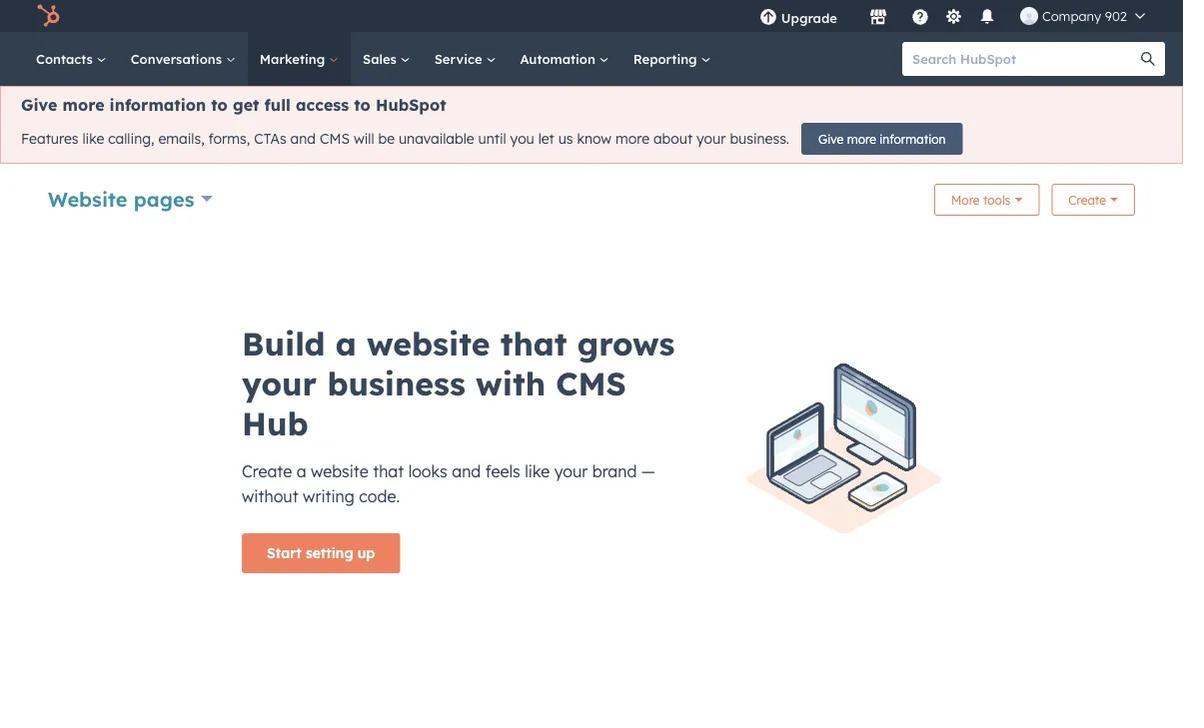Task type: describe. For each thing, give the bounding box(es) containing it.
you
[[511, 130, 535, 148]]

company 902
[[1043, 7, 1128, 24]]

settings link
[[942, 5, 967, 26]]

menu containing company 902
[[746, 0, 1160, 32]]

marketplaces button
[[858, 0, 900, 32]]

notifications button
[[971, 0, 1005, 32]]

search image
[[1142, 52, 1156, 66]]

tools
[[984, 192, 1011, 207]]

hubspot image
[[36, 4, 60, 28]]

902
[[1106, 7, 1128, 24]]

grows
[[578, 324, 675, 364]]

without
[[242, 487, 299, 507]]

marketplaces image
[[870, 9, 888, 27]]

know
[[577, 130, 612, 148]]

upgrade image
[[760, 9, 778, 27]]

code.
[[359, 487, 400, 507]]

marketing
[[260, 50, 329, 67]]

that for grows
[[501, 324, 568, 364]]

0 horizontal spatial cms
[[320, 130, 350, 148]]

hub
[[242, 404, 309, 444]]

be
[[378, 130, 395, 148]]

more for give more information to get full access to hubspot
[[63, 95, 104, 115]]

conversations link
[[119, 32, 248, 86]]

1 to from the left
[[211, 95, 228, 115]]

writing
[[303, 487, 355, 507]]

access
[[296, 95, 349, 115]]

setting
[[306, 545, 354, 562]]

create button
[[1052, 184, 1136, 216]]

0 horizontal spatial like
[[82, 130, 104, 148]]

search button
[[1132, 42, 1166, 76]]

hubspot
[[376, 95, 447, 115]]

website pages banner
[[48, 178, 1136, 224]]

information for give more information to get full access to hubspot
[[110, 95, 206, 115]]

like inside the create a website that looks and feels like your brand — without writing code.
[[525, 462, 550, 482]]

business.
[[730, 130, 790, 148]]

ctas
[[254, 130, 287, 148]]

about
[[654, 130, 693, 148]]

pages
[[134, 186, 194, 211]]

automation link
[[508, 32, 622, 86]]

give more information link
[[802, 123, 963, 155]]

create for create a website that looks and feels like your brand — without writing code.
[[242, 462, 292, 482]]

1 horizontal spatial more
[[616, 130, 650, 148]]

mateo roberts image
[[1021, 7, 1039, 25]]

sales link
[[351, 32, 423, 86]]

2 horizontal spatial your
[[697, 130, 726, 148]]

help button
[[904, 0, 938, 32]]

company
[[1043, 7, 1102, 24]]

build a website that grows your business with cms hub
[[242, 324, 675, 444]]

build
[[242, 324, 325, 364]]

automation
[[520, 50, 600, 67]]

forms,
[[209, 130, 250, 148]]

reporting link
[[622, 32, 723, 86]]

marketing link
[[248, 32, 351, 86]]

your inside the create a website that looks and feels like your brand — without writing code.
[[555, 462, 588, 482]]

us
[[559, 130, 573, 148]]

sales
[[363, 50, 401, 67]]

0 vertical spatial and
[[291, 130, 316, 148]]

start
[[267, 545, 302, 562]]

website for create
[[311, 462, 369, 482]]

website pages
[[48, 186, 194, 211]]

Search HubSpot search field
[[903, 42, 1148, 76]]

features like calling, emails, forms, ctas and cms will be unavailable until you let us know more about your business.
[[21, 130, 790, 148]]

settings image
[[945, 8, 963, 26]]



Task type: locate. For each thing, give the bounding box(es) containing it.
cms
[[320, 130, 350, 148], [556, 364, 627, 404]]

0 vertical spatial that
[[501, 324, 568, 364]]

will
[[354, 130, 375, 148]]

features
[[21, 130, 78, 148]]

like right feels at left bottom
[[525, 462, 550, 482]]

1 horizontal spatial give
[[819, 131, 844, 146]]

calling,
[[108, 130, 154, 148]]

until
[[478, 130, 507, 148]]

cms inside build a website that grows your business with cms hub
[[556, 364, 627, 404]]

like left calling,
[[82, 130, 104, 148]]

unavailable
[[399, 130, 475, 148]]

a up "writing"
[[297, 462, 307, 482]]

website inside build a website that grows your business with cms hub
[[367, 324, 490, 364]]

a inside build a website that grows your business with cms hub
[[336, 324, 357, 364]]

0 horizontal spatial your
[[242, 364, 317, 404]]

website for build
[[367, 324, 490, 364]]

1 horizontal spatial that
[[501, 324, 568, 364]]

—
[[642, 462, 656, 482]]

1 vertical spatial create
[[242, 462, 292, 482]]

more tools
[[952, 192, 1011, 207]]

contacts
[[36, 50, 97, 67]]

0 vertical spatial website
[[367, 324, 490, 364]]

1 vertical spatial a
[[297, 462, 307, 482]]

hubspot link
[[24, 4, 75, 28]]

help image
[[912, 9, 930, 27]]

website inside the create a website that looks and feels like your brand — without writing code.
[[311, 462, 369, 482]]

service link
[[423, 32, 508, 86]]

create inside create popup button
[[1069, 192, 1107, 207]]

0 horizontal spatial create
[[242, 462, 292, 482]]

get
[[233, 95, 259, 115]]

0 horizontal spatial to
[[211, 95, 228, 115]]

conversations
[[131, 50, 226, 67]]

information
[[110, 95, 206, 115], [880, 131, 946, 146]]

and left feels at left bottom
[[452, 462, 481, 482]]

2 vertical spatial your
[[555, 462, 588, 482]]

1 vertical spatial give
[[819, 131, 844, 146]]

to up will on the top left of the page
[[354, 95, 371, 115]]

a for build
[[336, 324, 357, 364]]

to
[[211, 95, 228, 115], [354, 95, 371, 115]]

create up without
[[242, 462, 292, 482]]

your inside build a website that grows your business with cms hub
[[242, 364, 317, 404]]

more tools button
[[935, 184, 1040, 216]]

cms right with
[[556, 364, 627, 404]]

that inside build a website that grows your business with cms hub
[[501, 324, 568, 364]]

create
[[1069, 192, 1107, 207], [242, 462, 292, 482]]

1 horizontal spatial your
[[555, 462, 588, 482]]

a inside the create a website that looks and feels like your brand — without writing code.
[[297, 462, 307, 482]]

give more information to get full access to hubspot
[[21, 95, 447, 115]]

a right build
[[336, 324, 357, 364]]

website pages button
[[48, 184, 213, 213]]

1 vertical spatial like
[[525, 462, 550, 482]]

looks
[[409, 462, 448, 482]]

contacts link
[[24, 32, 119, 86]]

service
[[435, 50, 486, 67]]

1 horizontal spatial like
[[525, 462, 550, 482]]

1 vertical spatial cms
[[556, 364, 627, 404]]

that
[[501, 324, 568, 364], [373, 462, 404, 482]]

0 horizontal spatial information
[[110, 95, 206, 115]]

0 horizontal spatial more
[[63, 95, 104, 115]]

that up the code.
[[373, 462, 404, 482]]

more
[[952, 192, 981, 207]]

brand
[[593, 462, 637, 482]]

information up more tools popup button
[[880, 131, 946, 146]]

0 horizontal spatial and
[[291, 130, 316, 148]]

1 vertical spatial website
[[311, 462, 369, 482]]

1 horizontal spatial cms
[[556, 364, 627, 404]]

1 vertical spatial your
[[242, 364, 317, 404]]

0 vertical spatial create
[[1069, 192, 1107, 207]]

create for create
[[1069, 192, 1107, 207]]

1 horizontal spatial and
[[452, 462, 481, 482]]

0 vertical spatial information
[[110, 95, 206, 115]]

let
[[539, 130, 555, 148]]

website
[[367, 324, 490, 364], [311, 462, 369, 482]]

give for give more information to get full access to hubspot
[[21, 95, 57, 115]]

1 horizontal spatial a
[[336, 324, 357, 364]]

emails,
[[158, 130, 205, 148]]

0 vertical spatial like
[[82, 130, 104, 148]]

feels
[[486, 462, 521, 482]]

give up features
[[21, 95, 57, 115]]

give right business.
[[819, 131, 844, 146]]

with
[[476, 364, 546, 404]]

a
[[336, 324, 357, 364], [297, 462, 307, 482]]

start setting up
[[267, 545, 375, 562]]

more
[[63, 95, 104, 115], [616, 130, 650, 148], [848, 131, 877, 146]]

a for create
[[297, 462, 307, 482]]

your
[[697, 130, 726, 148], [242, 364, 317, 404], [555, 462, 588, 482]]

create right tools
[[1069, 192, 1107, 207]]

and inside the create a website that looks and feels like your brand — without writing code.
[[452, 462, 481, 482]]

create a website that looks and feels like your brand — without writing code.
[[242, 462, 656, 507]]

0 vertical spatial your
[[697, 130, 726, 148]]

2 horizontal spatial more
[[848, 131, 877, 146]]

1 horizontal spatial to
[[354, 95, 371, 115]]

1 horizontal spatial create
[[1069, 192, 1107, 207]]

0 horizontal spatial that
[[373, 462, 404, 482]]

and
[[291, 130, 316, 148], [452, 462, 481, 482]]

0 horizontal spatial a
[[297, 462, 307, 482]]

company 902 button
[[1009, 0, 1158, 32]]

1 horizontal spatial information
[[880, 131, 946, 146]]

1 vertical spatial and
[[452, 462, 481, 482]]

notifications image
[[979, 9, 997, 27]]

that left grows
[[501, 324, 568, 364]]

website
[[48, 186, 127, 211]]

create inside the create a website that looks and feels like your brand — without writing code.
[[242, 462, 292, 482]]

start setting up button
[[242, 534, 400, 574]]

give for give more information
[[819, 131, 844, 146]]

0 vertical spatial a
[[336, 324, 357, 364]]

information up emails,
[[110, 95, 206, 115]]

full
[[265, 95, 291, 115]]

1 vertical spatial information
[[880, 131, 946, 146]]

0 vertical spatial give
[[21, 95, 57, 115]]

like
[[82, 130, 104, 148], [525, 462, 550, 482]]

0 vertical spatial cms
[[320, 130, 350, 148]]

1 vertical spatial that
[[373, 462, 404, 482]]

to left get
[[211, 95, 228, 115]]

cms left will on the top left of the page
[[320, 130, 350, 148]]

and right ctas
[[291, 130, 316, 148]]

2 to from the left
[[354, 95, 371, 115]]

give more information
[[819, 131, 946, 146]]

that for looks
[[373, 462, 404, 482]]

give
[[21, 95, 57, 115], [819, 131, 844, 146]]

that inside the create a website that looks and feels like your brand — without writing code.
[[373, 462, 404, 482]]

menu
[[746, 0, 1160, 32]]

reporting
[[634, 50, 701, 67]]

up
[[358, 545, 375, 562]]

0 horizontal spatial give
[[21, 95, 57, 115]]

upgrade
[[782, 9, 838, 26]]

business
[[327, 364, 466, 404]]

information for give more information
[[880, 131, 946, 146]]

more for give more information
[[848, 131, 877, 146]]



Task type: vqa. For each thing, say whether or not it's contained in the screenshot.
the leftmost Link opens in a new window icon
no



